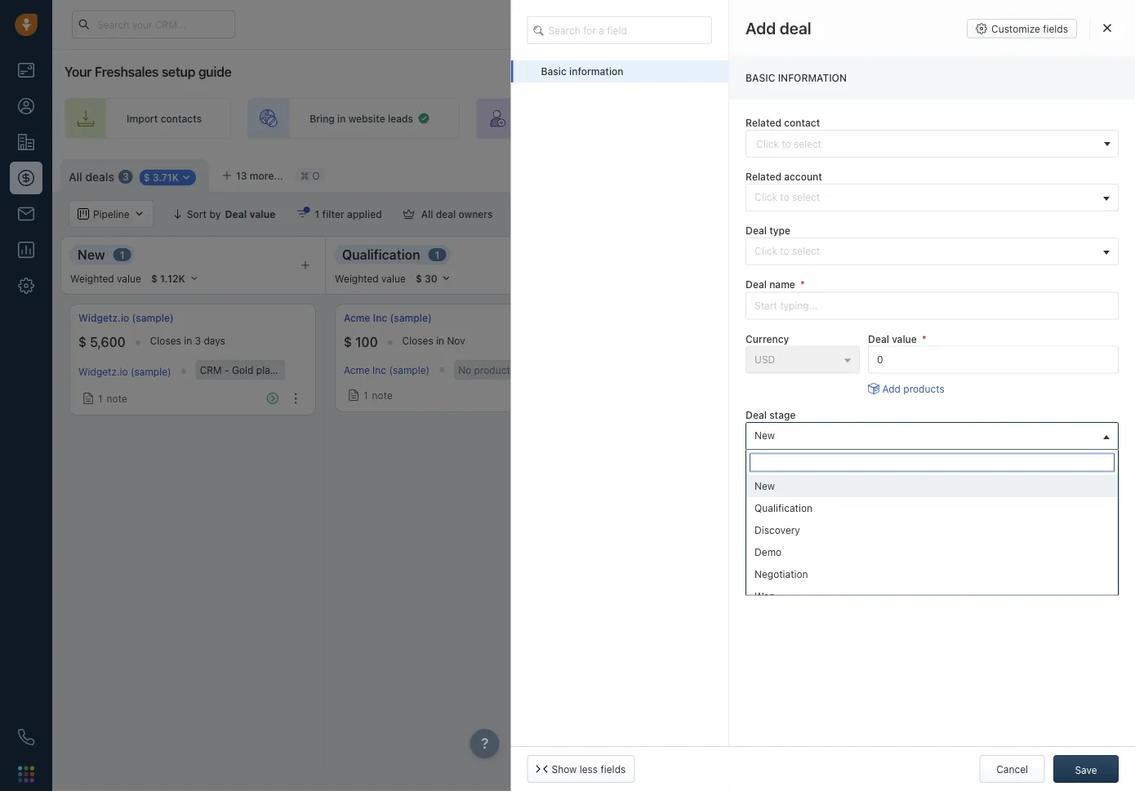 Task type: locate. For each thing, give the bounding box(es) containing it.
demo
[[755, 547, 782, 558]]

widgetz.io (sample) link
[[78, 311, 174, 325], [78, 366, 171, 377]]

click to select for account
[[755, 192, 820, 203]]

phone image
[[18, 729, 34, 746]]

1 horizontal spatial add
[[883, 383, 901, 394]]

1 horizontal spatial fields
[[1043, 23, 1068, 34]]

3 inside all deals 3
[[122, 171, 129, 183]]

0 vertical spatial fields
[[1043, 23, 1068, 34]]

leads right route
[[752, 113, 778, 124]]

add deal dialog
[[511, 0, 1135, 791]]

closes left nov
[[402, 335, 434, 347]]

2 vertical spatial to
[[780, 246, 790, 257]]

acme inc (sample) link down 100
[[344, 364, 430, 376]]

all
[[69, 170, 82, 183], [421, 208, 433, 220]]

click to select button for related account
[[746, 184, 1119, 212]]

0 horizontal spatial your
[[65, 64, 92, 80]]

1 acme inc (sample) from the top
[[344, 312, 432, 324]]

1 left filter
[[315, 208, 320, 220]]

1 vertical spatial widgetz.io (sample)
[[78, 366, 171, 377]]

Search for a field text field
[[527, 16, 712, 44]]

1 vertical spatial new
[[755, 430, 775, 441]]

new down all deals link
[[78, 247, 105, 262]]

acme inc (sample) link up 100
[[344, 311, 432, 325]]

Enter value number field
[[868, 346, 1119, 374]]

list box
[[747, 475, 1118, 607]]

0 horizontal spatial *
[[801, 279, 805, 291]]

1 vertical spatial techc link
[[1112, 366, 1135, 377]]

new for new 'dropdown button'
[[755, 430, 775, 441]]

1 vertical spatial all
[[421, 208, 433, 220]]

all left deals
[[69, 170, 82, 183]]

1 $ from the left
[[78, 335, 87, 350]]

1 inside button
[[315, 208, 320, 220]]

1 acme inc (sample) link from the top
[[344, 311, 432, 325]]

0 vertical spatial select
[[792, 192, 820, 203]]

related for related account
[[746, 171, 782, 182]]

1 vertical spatial select
[[792, 246, 820, 257]]

3 right deals
[[122, 171, 129, 183]]

select up name
[[792, 246, 820, 257]]

1 acme from the top
[[344, 312, 370, 324]]

deal inside button
[[436, 208, 456, 220]]

2 vertical spatial container_wx8msf4aqz5i3rn1 image
[[82, 393, 94, 404]]

2 click to select button from the top
[[746, 238, 1119, 266]]

leads right website
[[388, 113, 413, 124]]

1 vertical spatial your
[[65, 64, 92, 80]]

1 horizontal spatial all
[[421, 208, 433, 220]]

1 note down 5,600
[[98, 393, 127, 404]]

widgetz.io (sample) up 5,600
[[78, 312, 174, 324]]

1 horizontal spatial leads
[[752, 113, 778, 124]]

(sample) down $ 100
[[319, 364, 359, 376]]

deals
[[85, 170, 114, 183]]

gary
[[755, 484, 777, 495]]

1 click from the top
[[755, 192, 778, 203]]

3 $ from the left
[[1112, 335, 1121, 350]]

closes in 3 days
[[150, 335, 225, 347]]

2 horizontal spatial container_wx8msf4aqz5i3rn1 image
[[901, 208, 912, 220]]

widgetz.io (sample)
[[78, 312, 174, 324], [78, 366, 171, 377]]

select
[[792, 192, 820, 203], [792, 246, 820, 257]]

acme down $ 100
[[344, 364, 370, 376]]

$ for $ 100
[[344, 335, 352, 350]]

container_wx8msf4aqz5i3rn1 image inside quotas and forecasting link
[[901, 208, 912, 220]]

days up the crm
[[204, 335, 225, 347]]

1 horizontal spatial products
[[904, 383, 945, 394]]

1 horizontal spatial 3
[[195, 335, 201, 347]]

container_wx8msf4aqz5i3rn1 image
[[417, 112, 430, 125], [403, 208, 415, 220], [82, 393, 94, 404]]

0 horizontal spatial container_wx8msf4aqz5i3rn1 image
[[297, 208, 308, 220]]

gary orlando
[[755, 484, 816, 495]]

None search field
[[750, 453, 1115, 472]]

website
[[349, 113, 385, 124]]

1 horizontal spatial closes
[[402, 335, 434, 347]]

Search your CRM... text field
[[72, 11, 235, 38]]

all inside button
[[421, 208, 433, 220]]

container_wx8msf4aqz5i3rn1 image left filter
[[297, 208, 308, 220]]

2 click from the top
[[755, 246, 778, 257]]

bring in website leads
[[310, 113, 413, 124]]

deal left stage
[[746, 409, 767, 421]]

discovery option
[[747, 519, 1118, 541]]

new
[[78, 247, 105, 262], [755, 430, 775, 441], [755, 480, 775, 492]]

qualification
[[342, 247, 420, 262], [755, 503, 813, 514]]

bring
[[310, 113, 335, 124]]

1 vertical spatial techc
[[1112, 366, 1135, 377]]

(sample) up closes in 3 days
[[132, 312, 174, 324]]

account
[[784, 171, 822, 182]]

acme inc (sample)
[[344, 312, 432, 324], [344, 364, 430, 376]]

0 vertical spatial techc link
[[1112, 311, 1135, 325]]

1 to from the top
[[780, 113, 790, 124]]

deal for deal value *
[[868, 333, 889, 345]]

basic down search image
[[541, 66, 567, 77]]

0 vertical spatial products
[[474, 364, 515, 376]]

your for your freshsales setup guide
[[65, 64, 92, 80]]

1 vertical spatial acme
[[344, 364, 370, 376]]

1 horizontal spatial container_wx8msf4aqz5i3rn1 image
[[348, 390, 359, 401]]

1
[[315, 208, 320, 220], [120, 249, 125, 261], [435, 249, 440, 261], [363, 390, 368, 401], [98, 393, 103, 404]]

sales owner
[[746, 463, 803, 475]]

basic information
[[541, 66, 624, 77], [746, 72, 847, 83]]

click to select button down "quotas"
[[746, 238, 1119, 266]]

1 select from the top
[[792, 192, 820, 203]]

3 to from the top
[[780, 246, 790, 257]]

container_wx8msf4aqz5i3rn1 image down $ 100
[[348, 390, 359, 401]]

to down type
[[780, 246, 790, 257]]

click to select down related account
[[755, 192, 820, 203]]

1 closes from the left
[[150, 335, 181, 347]]

2 inc from the top
[[373, 364, 386, 376]]

add down deal value *
[[883, 383, 901, 394]]

in right bring
[[337, 113, 346, 124]]

less
[[580, 764, 598, 775]]

cancel
[[997, 764, 1028, 775]]

0 vertical spatial widgetz.io
[[78, 312, 129, 324]]

1 vertical spatial days
[[204, 335, 225, 347]]

1 vertical spatial qualification
[[755, 503, 813, 514]]

-
[[225, 364, 229, 376]]

2 widgetz.io (sample) from the top
[[78, 366, 171, 377]]

fields right what's new image
[[1043, 23, 1068, 34]]

container_wx8msf4aqz5i3rn1 image
[[297, 208, 308, 220], [901, 208, 912, 220], [348, 390, 359, 401]]

0 horizontal spatial days
[[204, 335, 225, 347]]

1 click to select from the top
[[755, 192, 820, 203]]

0 vertical spatial 3
[[122, 171, 129, 183]]

0 horizontal spatial fields
[[601, 764, 626, 775]]

2 widgetz.io from the top
[[78, 366, 128, 377]]

1 horizontal spatial note
[[372, 390, 393, 401]]

click to select down type
[[755, 246, 820, 257]]

leads
[[388, 113, 413, 124], [752, 113, 778, 124]]

0 vertical spatial to
[[780, 113, 790, 124]]

to left your on the top of the page
[[780, 113, 790, 124]]

0 horizontal spatial $
[[78, 335, 87, 350]]

acme inc (sample) link
[[344, 311, 432, 325], [344, 364, 430, 376]]

import contacts link
[[65, 98, 231, 139]]

your left the trial
[[689, 19, 708, 29]]

negotiation
[[755, 569, 808, 580]]

2 $ from the left
[[344, 335, 352, 350]]

in left 21
[[753, 19, 761, 29]]

1 horizontal spatial basic
[[746, 72, 775, 83]]

add left currency
[[703, 323, 721, 334]]

1 techc link from the top
[[1112, 311, 1135, 325]]

1 horizontal spatial container_wx8msf4aqz5i3rn1 image
[[403, 208, 415, 220]]

products up new 'dropdown button'
[[904, 383, 945, 394]]

widgetz.io (sample) down 5,600
[[78, 366, 171, 377]]

2 closes from the left
[[402, 335, 434, 347]]

1 vertical spatial acme inc (sample)
[[344, 364, 430, 376]]

0 vertical spatial deal
[[436, 208, 456, 220]]

your for your trial ends in 21 days
[[689, 19, 708, 29]]

click
[[755, 192, 778, 203], [755, 246, 778, 257]]

deal left type
[[746, 225, 767, 237]]

deal
[[436, 208, 456, 220], [724, 323, 744, 334]]

* for deal name *
[[801, 279, 805, 291]]

1 vertical spatial add
[[883, 383, 901, 394]]

note
[[372, 390, 393, 401], [107, 393, 127, 404]]

value
[[892, 333, 917, 345]]

ends
[[730, 19, 751, 29]]

all left owners
[[421, 208, 433, 220]]

3
[[122, 171, 129, 183], [195, 335, 201, 347]]

save
[[1075, 765, 1097, 776]]

3 up the crm
[[195, 335, 201, 347]]

fields
[[1043, 23, 1068, 34], [601, 764, 626, 775]]

1 horizontal spatial days
[[776, 19, 796, 29]]

0 horizontal spatial deal
[[436, 208, 456, 220]]

closes right 5,600
[[150, 335, 181, 347]]

basic
[[541, 66, 567, 77], [746, 72, 775, 83]]

to for account
[[780, 192, 790, 203]]

customize fields
[[992, 23, 1068, 34]]

applied
[[347, 208, 382, 220]]

1 click to select button from the top
[[746, 184, 1119, 212]]

1 note down 100
[[363, 390, 393, 401]]

0 vertical spatial acme
[[344, 312, 370, 324]]

$
[[78, 335, 87, 350], [344, 335, 352, 350], [1112, 335, 1121, 350]]

deal left owners
[[436, 208, 456, 220]]

$ left 3,2
[[1112, 335, 1121, 350]]

100
[[355, 335, 378, 350]]

13 more...
[[236, 170, 283, 181]]

products
[[474, 364, 515, 376], [904, 383, 945, 394]]

*
[[801, 279, 805, 291], [922, 333, 927, 345]]

0 vertical spatial container_wx8msf4aqz5i3rn1 image
[[417, 112, 430, 125]]

1 note
[[363, 390, 393, 401], [98, 393, 127, 404]]

setup
[[162, 64, 195, 80]]

deal left name
[[746, 279, 767, 291]]

1 vertical spatial fields
[[601, 764, 626, 775]]

2 select from the top
[[792, 246, 820, 257]]

2 acme from the top
[[344, 364, 370, 376]]

products inside add products link
[[904, 383, 945, 394]]

deal
[[780, 18, 812, 38]]

inc up 100
[[373, 312, 387, 324]]

basic information up your on the top of the page
[[746, 72, 847, 83]]

qualification down applied
[[342, 247, 420, 262]]

$ left 5,600
[[78, 335, 87, 350]]

phone element
[[10, 721, 42, 754]]

1 vertical spatial related
[[746, 171, 782, 182]]

save button
[[1054, 756, 1119, 783]]

select for account
[[792, 192, 820, 203]]

techc link down $ 3,2
[[1112, 366, 1135, 377]]

widgetz.io up the $ 5,600 on the top left of the page
[[78, 312, 129, 324]]

new inside 'dropdown button'
[[755, 430, 775, 441]]

1 vertical spatial click to select button
[[746, 238, 1119, 266]]

closes in nov
[[402, 335, 465, 347]]

2 vertical spatial new
[[755, 480, 775, 492]]

2 click to select from the top
[[755, 246, 820, 257]]

team
[[816, 113, 840, 124]]

filter
[[322, 208, 345, 220]]

sales
[[746, 463, 771, 475]]

basic information down search for a field text field
[[541, 66, 624, 77]]

qualification down gary orlando
[[755, 503, 813, 514]]

in left nov
[[436, 335, 444, 347]]

all for deals
[[69, 170, 82, 183]]

0 vertical spatial widgetz.io (sample) link
[[78, 311, 174, 325]]

widgetz.io
[[78, 312, 129, 324], [78, 366, 128, 377]]

days right 21
[[776, 19, 796, 29]]

click down deal type at the right of page
[[755, 246, 778, 257]]

0 vertical spatial new
[[78, 247, 105, 262]]

inc
[[373, 312, 387, 324], [373, 364, 386, 376]]

information up your on the top of the page
[[778, 72, 847, 83]]

0 vertical spatial add
[[703, 323, 721, 334]]

1 vertical spatial inc
[[373, 364, 386, 376]]

to down related account
[[780, 192, 790, 203]]

gold
[[232, 364, 254, 376]]

what's new image
[[1017, 20, 1028, 31]]

techc down $ 3,2
[[1112, 366, 1135, 377]]

your freshsales setup guide
[[65, 64, 232, 80]]

0 vertical spatial techc
[[1112, 312, 1135, 324]]

0 horizontal spatial products
[[474, 364, 515, 376]]

1 vertical spatial click to select
[[755, 246, 820, 257]]

0 vertical spatial acme inc (sample)
[[344, 312, 432, 324]]

nov
[[447, 335, 465, 347]]

related left the account in the top right of the page
[[746, 171, 782, 182]]

click to select button
[[746, 184, 1119, 212], [746, 238, 1119, 266]]

techc link up $ 3,2
[[1112, 311, 1135, 325]]

quotas and forecasting
[[917, 208, 1029, 220]]

select down the account in the top right of the page
[[792, 192, 820, 203]]

0 vertical spatial related
[[746, 117, 782, 128]]

Click to select search field
[[746, 130, 1119, 158]]

1 horizontal spatial $
[[344, 335, 352, 350]]

no products
[[458, 364, 515, 376]]

0 vertical spatial click
[[755, 192, 778, 203]]

0 horizontal spatial information
[[569, 66, 624, 77]]

neg
[[1111, 247, 1135, 262]]

note down 100
[[372, 390, 393, 401]]

1 vertical spatial acme inc (sample) link
[[344, 364, 430, 376]]

1 vertical spatial container_wx8msf4aqz5i3rn1 image
[[403, 208, 415, 220]]

related left contact at top right
[[746, 117, 782, 128]]

add for add deal
[[703, 323, 721, 334]]

container_wx8msf4aqz5i3rn1 image right website
[[417, 112, 430, 125]]

new button
[[746, 422, 1119, 450]]

note down 5,600
[[107, 393, 127, 404]]

container_wx8msf4aqz5i3rn1 image for quotas and forecasting
[[901, 208, 912, 220]]

add products link
[[868, 382, 945, 396]]

show less fields button
[[527, 756, 635, 783]]

2 horizontal spatial container_wx8msf4aqz5i3rn1 image
[[417, 112, 430, 125]]

1 vertical spatial click
[[755, 246, 778, 257]]

acme inc (sample) down 100
[[344, 364, 430, 376]]

won option
[[747, 585, 1118, 607]]

click for related
[[755, 192, 778, 203]]

widgetz.io down the $ 5,600 on the top left of the page
[[78, 366, 128, 377]]

0 vertical spatial acme inc (sample) link
[[344, 311, 432, 325]]

* right value
[[922, 333, 927, 345]]

trial
[[711, 19, 727, 29]]

your
[[689, 19, 708, 29], [65, 64, 92, 80]]

1 vertical spatial widgetz.io
[[78, 366, 128, 377]]

2 to from the top
[[780, 192, 790, 203]]

container_wx8msf4aqz5i3rn1 image left "quotas"
[[901, 208, 912, 220]]

add inside dialog
[[883, 383, 901, 394]]

new down the sales
[[755, 480, 775, 492]]

1 vertical spatial deal
[[724, 323, 744, 334]]

close image
[[1104, 23, 1112, 32]]

deal for deal stage
[[746, 409, 767, 421]]

1 down 100
[[363, 390, 368, 401]]

basic up route leads to your team link
[[746, 72, 775, 83]]

1 vertical spatial products
[[904, 383, 945, 394]]

2 leads from the left
[[752, 113, 778, 124]]

click to select
[[755, 192, 820, 203], [755, 246, 820, 257]]

1 inc from the top
[[373, 312, 387, 324]]

1 related from the top
[[746, 117, 782, 128]]

basic information link
[[511, 60, 729, 83]]

0 vertical spatial qualification
[[342, 247, 420, 262]]

in right 5,600
[[184, 335, 192, 347]]

container_wx8msf4aqz5i3rn1 image down the $ 5,600 on the top left of the page
[[82, 393, 94, 404]]

$ left 100
[[344, 335, 352, 350]]

add deal
[[746, 18, 812, 38]]

acme up $ 100
[[344, 312, 370, 324]]

add
[[703, 323, 721, 334], [883, 383, 901, 394]]

1 horizontal spatial deal
[[724, 323, 744, 334]]

new down deal stage
[[755, 430, 775, 441]]

0 horizontal spatial leads
[[388, 113, 413, 124]]

inc down 100
[[373, 364, 386, 376]]

widgetz.io (sample) link up 5,600
[[78, 311, 174, 325]]

0 horizontal spatial all
[[69, 170, 82, 183]]

closes
[[150, 335, 181, 347], [402, 335, 434, 347]]

1 vertical spatial 3
[[195, 335, 201, 347]]

your left freshsales
[[65, 64, 92, 80]]

2 horizontal spatial $
[[1112, 335, 1121, 350]]

1 leads from the left
[[388, 113, 413, 124]]

1 horizontal spatial *
[[922, 333, 927, 345]]

widgetz.io (sample) link down 5,600
[[78, 366, 171, 377]]

None search field
[[527, 16, 712, 44]]

1 vertical spatial widgetz.io (sample) link
[[78, 366, 171, 377]]

0 vertical spatial inc
[[373, 312, 387, 324]]

products right no
[[474, 364, 515, 376]]

fields inside button
[[1043, 23, 1068, 34]]

deal left value
[[868, 333, 889, 345]]

click down related account
[[755, 192, 778, 203]]

container_wx8msf4aqz5i3rn1 image inside all deal owners button
[[403, 208, 415, 220]]

in for bring in website leads
[[337, 113, 346, 124]]

2 related from the top
[[746, 171, 782, 182]]

0 vertical spatial *
[[801, 279, 805, 291]]

to for type
[[780, 246, 790, 257]]

1 down all deals 3
[[120, 249, 125, 261]]

techc link
[[1112, 311, 1135, 325], [1112, 366, 1135, 377]]

days
[[776, 19, 796, 29], [204, 335, 225, 347]]

related for related contact
[[746, 117, 782, 128]]

more...
[[250, 170, 283, 181]]

0 vertical spatial all
[[69, 170, 82, 183]]

new for list box at the right of page containing new
[[755, 480, 775, 492]]

acme inc (sample) up 100
[[344, 312, 432, 324]]

(sample) down closes in 3 days
[[131, 366, 171, 377]]

list box containing new
[[747, 475, 1118, 607]]

quotas and forecasting link
[[901, 200, 1046, 228]]

0 horizontal spatial 3
[[122, 171, 129, 183]]

deal left currency
[[724, 323, 744, 334]]

new inside option
[[755, 480, 775, 492]]

0 vertical spatial widgetz.io (sample)
[[78, 312, 174, 324]]

in for closes in nov
[[436, 335, 444, 347]]

1 horizontal spatial your
[[689, 19, 708, 29]]

$ for $ 3,2
[[1112, 335, 1121, 350]]

fields right less
[[601, 764, 626, 775]]

techc up $ 3,2
[[1112, 312, 1135, 324]]

* right name
[[801, 279, 805, 291]]

acme
[[344, 312, 370, 324], [344, 364, 370, 376]]

1 horizontal spatial qualification
[[755, 503, 813, 514]]

0 vertical spatial click to select button
[[746, 184, 1119, 212]]

0 horizontal spatial add
[[703, 323, 721, 334]]

1 vertical spatial *
[[922, 333, 927, 345]]

container_wx8msf4aqz5i3rn1 image right applied
[[403, 208, 415, 220]]

0 horizontal spatial closes
[[150, 335, 181, 347]]

1 vertical spatial to
[[780, 192, 790, 203]]

1 horizontal spatial basic information
[[746, 72, 847, 83]]

0 vertical spatial click to select
[[755, 192, 820, 203]]

click to select button down click to select search box
[[746, 184, 1119, 212]]

all deals link
[[69, 169, 114, 185]]

0 vertical spatial your
[[689, 19, 708, 29]]

information down search for a field text field
[[569, 66, 624, 77]]



Task type: vqa. For each thing, say whether or not it's contained in the screenshot.
4th Create from the bottom
no



Task type: describe. For each thing, give the bounding box(es) containing it.
bring in website leads link
[[248, 98, 460, 139]]

2 techc link from the top
[[1112, 366, 1135, 377]]

customize fields button
[[967, 19, 1077, 38]]

2 acme inc (sample) link from the top
[[344, 364, 430, 376]]

orlando
[[779, 484, 816, 495]]

route leads to your team
[[722, 113, 840, 124]]

your
[[792, 113, 813, 124]]

o
[[312, 170, 320, 181]]

guide
[[198, 64, 232, 80]]

deal for deal name *
[[746, 279, 767, 291]]

select for type
[[792, 246, 820, 257]]

monthly
[[279, 364, 316, 376]]

0 horizontal spatial basic information
[[541, 66, 624, 77]]

21
[[764, 19, 773, 29]]

cancel button
[[980, 756, 1045, 783]]

⌘
[[300, 170, 309, 181]]

won
[[755, 591, 775, 602]]

$ for $ 5,600
[[78, 335, 87, 350]]

stage
[[770, 409, 796, 421]]

closes for $ 100
[[402, 335, 434, 347]]

demo option
[[747, 541, 1118, 563]]

forecasting
[[973, 208, 1029, 220]]

1 horizontal spatial information
[[778, 72, 847, 83]]

contact
[[784, 117, 820, 128]]

usd
[[755, 354, 775, 365]]

products for no products
[[474, 364, 515, 376]]

all for deal
[[421, 208, 433, 220]]

1 horizontal spatial 1 note
[[363, 390, 393, 401]]

your trial ends in 21 days
[[689, 19, 796, 29]]

1 widgetz.io from the top
[[78, 312, 129, 324]]

all deal owners button
[[393, 200, 504, 228]]

container_wx8msf4aqz5i3rn1 image inside 1 filter applied button
[[297, 208, 308, 220]]

0 horizontal spatial note
[[107, 393, 127, 404]]

deal stage
[[746, 409, 796, 421]]

in for closes in 3 days
[[184, 335, 192, 347]]

0 horizontal spatial basic
[[541, 66, 567, 77]]

currency
[[746, 333, 789, 345]]

add deal
[[703, 323, 744, 334]]

container_wx8msf4aqz5i3rn1 image for 1
[[348, 390, 359, 401]]

and
[[953, 208, 971, 220]]

owners
[[459, 208, 493, 220]]

gary orlando button
[[746, 476, 1119, 504]]

show less fields
[[552, 764, 626, 775]]

customize
[[992, 23, 1040, 34]]

⌘ o
[[300, 170, 320, 181]]

contacts
[[161, 113, 202, 124]]

3 for in
[[195, 335, 201, 347]]

add for add products
[[883, 383, 901, 394]]

0 horizontal spatial 1 note
[[98, 393, 127, 404]]

qualification inside option
[[755, 503, 813, 514]]

search image
[[534, 23, 550, 37]]

name
[[770, 279, 795, 291]]

send email image
[[974, 18, 985, 31]]

crm
[[200, 364, 222, 376]]

$ 3,2
[[1112, 335, 1135, 350]]

import
[[127, 113, 158, 124]]

deal for add
[[724, 323, 744, 334]]

2 acme inc (sample) from the top
[[344, 364, 430, 376]]

click for deal
[[755, 246, 778, 257]]

1 down all deal owners button
[[435, 249, 440, 261]]

Start typing... text field
[[746, 292, 1119, 320]]

route
[[722, 113, 750, 124]]

freshsales
[[95, 64, 159, 80]]

no
[[458, 364, 471, 376]]

import contacts
[[127, 113, 202, 124]]

quotas
[[917, 208, 951, 220]]

new option
[[747, 475, 1118, 497]]

plan
[[256, 364, 276, 376]]

13
[[236, 170, 247, 181]]

deal for all
[[436, 208, 456, 220]]

closes for $ 5,600
[[150, 335, 181, 347]]

show
[[552, 764, 577, 775]]

2 widgetz.io (sample) link from the top
[[78, 366, 171, 377]]

deal for deal type
[[746, 225, 767, 237]]

3,2
[[1124, 335, 1135, 350]]

(sample) down closes in nov at left
[[389, 364, 430, 376]]

1 down the $ 5,600 on the top left of the page
[[98, 393, 103, 404]]

$ 5,600
[[78, 335, 126, 350]]

deal name *
[[746, 279, 805, 291]]

0 horizontal spatial qualification
[[342, 247, 420, 262]]

related account
[[746, 171, 822, 182]]

$ 100
[[344, 335, 378, 350]]

1 techc from the top
[[1112, 312, 1135, 324]]

type
[[770, 225, 791, 237]]

1 widgetz.io (sample) from the top
[[78, 312, 174, 324]]

click to select button for deal type
[[746, 238, 1119, 266]]

fields inside button
[[601, 764, 626, 775]]

add
[[746, 18, 776, 38]]

discovery
[[755, 525, 800, 536]]

1 filter applied
[[315, 208, 382, 220]]

usd button
[[746, 346, 860, 374]]

(sample) up closes in nov at left
[[390, 312, 432, 324]]

qualification option
[[747, 497, 1118, 519]]

deal value *
[[868, 333, 927, 345]]

route leads to your team link
[[660, 98, 869, 139]]

all deal owners
[[421, 208, 493, 220]]

crm - gold plan monthly (sample)
[[200, 364, 359, 376]]

3 for deals
[[122, 171, 129, 183]]

products for add products
[[904, 383, 945, 394]]

owner
[[774, 463, 803, 475]]

add products
[[883, 383, 945, 394]]

1 widgetz.io (sample) link from the top
[[78, 311, 174, 325]]

Search field
[[1047, 200, 1129, 228]]

* for deal value *
[[922, 333, 927, 345]]

click to select for type
[[755, 246, 820, 257]]

deal type
[[746, 225, 791, 237]]

0 vertical spatial days
[[776, 19, 796, 29]]

negotiation option
[[747, 563, 1118, 585]]

freshworks switcher image
[[18, 766, 34, 783]]

0 horizontal spatial container_wx8msf4aqz5i3rn1 image
[[82, 393, 94, 404]]

5,600
[[90, 335, 126, 350]]

2 techc from the top
[[1112, 366, 1135, 377]]

related contact
[[746, 117, 820, 128]]

13 more... button
[[213, 164, 292, 187]]

container_wx8msf4aqz5i3rn1 image inside bring in website leads link
[[417, 112, 430, 125]]



